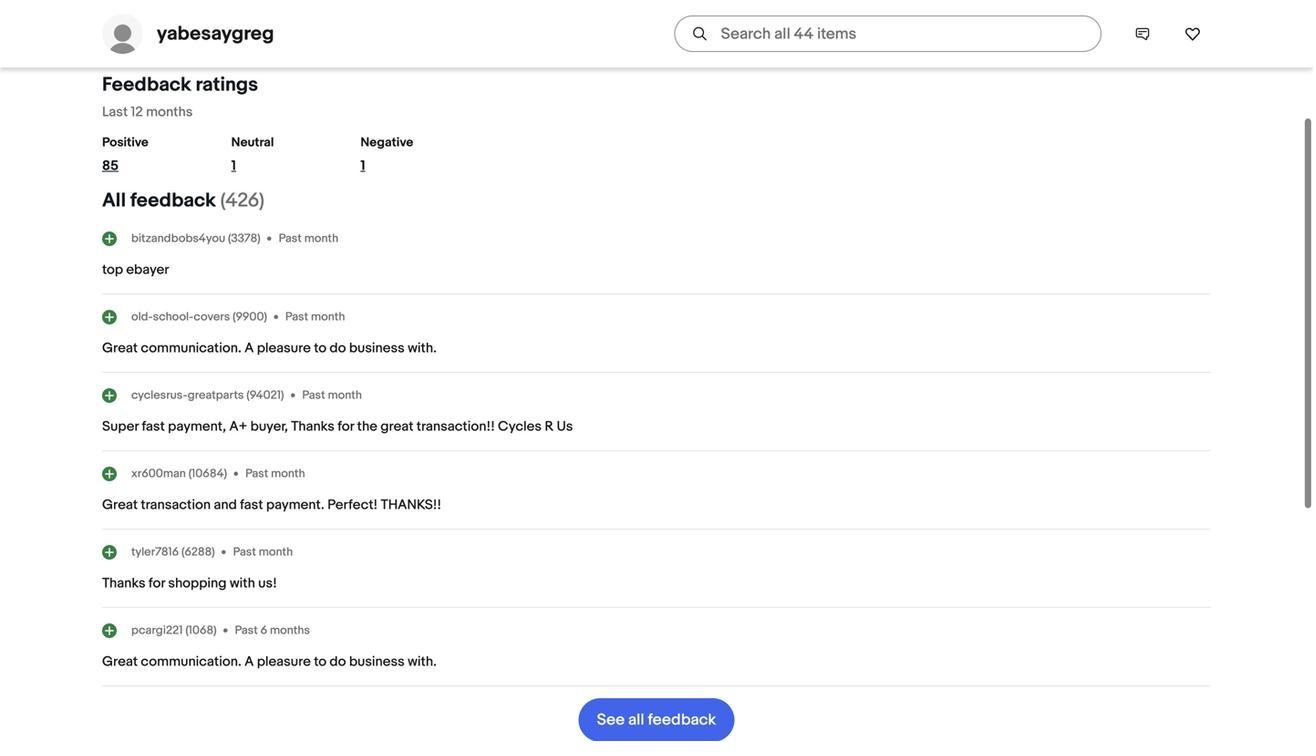 Task type: describe. For each thing, give the bounding box(es) containing it.
negative
[[360, 135, 413, 150]]

feedback ratings last 12 months
[[102, 73, 258, 120]]

thanks!!
[[381, 497, 441, 513]]

all
[[628, 711, 644, 730]]

school-
[[153, 310, 194, 324]]

see all feedback link
[[579, 698, 734, 741]]

pcargi221
[[131, 623, 183, 638]]

us
[[557, 419, 573, 435]]

xr600man
[[131, 467, 186, 481]]

months inside the feedback ratings last 12 months
[[146, 104, 193, 120]]

great communication. a pleasure to do business with. for past month
[[102, 340, 437, 357]]

1 for negative 1
[[360, 158, 365, 174]]

(94021)
[[246, 388, 284, 402]]

past for bitzandbobs4you (3378)
[[279, 231, 302, 246]]

great for old-school-covers (9900)
[[102, 340, 138, 357]]

the
[[357, 419, 377, 435]]

past for old-school-covers (9900)
[[285, 310, 308, 324]]

to for past 6 months
[[314, 654, 326, 670]]

85 link
[[102, 158, 186, 181]]

0 horizontal spatial for
[[149, 575, 165, 592]]

(6288)
[[181, 545, 215, 559]]

month right (3378)
[[304, 231, 338, 246]]

thanks for shopping with us!
[[102, 575, 277, 592]]

(9900)
[[233, 310, 267, 324]]

a for pcargi221 (1068)
[[244, 654, 254, 670]]

1 horizontal spatial for
[[338, 419, 354, 435]]

12
[[131, 104, 143, 120]]

cyclesrus-greatparts (94021)
[[131, 388, 284, 402]]

cycles
[[498, 419, 542, 435]]

(1068)
[[185, 623, 217, 638]]

past for cyclesrus-greatparts (94021)
[[302, 388, 325, 402]]

old-school-covers (9900)
[[131, 310, 267, 324]]

neutral 1
[[231, 135, 274, 174]]

pcargi221 (1068)
[[131, 623, 217, 638]]

month for do
[[311, 310, 345, 324]]

positive
[[102, 135, 148, 150]]

1 vertical spatial fast
[[240, 497, 263, 513]]

greatparts
[[188, 388, 244, 402]]

and
[[214, 497, 237, 513]]

communication. for school-
[[141, 340, 241, 357]]

to for past month
[[314, 340, 326, 357]]

past month up us!
[[233, 545, 293, 559]]

great for xr600man (10684)
[[102, 497, 138, 513]]

great transaction and fast payment. perfect! thanks!!
[[102, 497, 441, 513]]

with. for past month
[[408, 340, 437, 357]]

pleasure for past month
[[257, 340, 311, 357]]

yabesaygreg
[[157, 22, 274, 46]]

xr600man (10684)
[[131, 467, 227, 481]]

transaction
[[141, 497, 211, 513]]

month up us!
[[259, 545, 293, 559]]

month for thanks
[[328, 388, 362, 402]]

perfect!
[[327, 497, 378, 513]]

tyler7816 (6288)
[[131, 545, 215, 559]]

r
[[545, 419, 554, 435]]

business for past 6 months
[[349, 654, 405, 670]]

categories
[[153, 15, 223, 31]]

pleasure for past 6 months
[[257, 654, 311, 670]]

positive 85
[[102, 135, 148, 174]]

1 horizontal spatial feedback
[[648, 711, 716, 730]]

covers
[[194, 310, 230, 324]]

super
[[102, 419, 139, 435]]

past month for perfect!
[[245, 467, 305, 481]]

past for pcargi221 (1068)
[[235, 623, 258, 638]]

cyclesrus-
[[131, 388, 188, 402]]

buyer,
[[250, 419, 288, 435]]

(3378)
[[228, 231, 260, 246]]



Task type: locate. For each thing, give the bounding box(es) containing it.
past month right (3378)
[[279, 231, 338, 246]]

0 vertical spatial pleasure
[[257, 340, 311, 357]]

1 communication. from the top
[[141, 340, 241, 357]]

a
[[244, 340, 254, 357], [244, 654, 254, 670]]

1 vertical spatial great
[[102, 497, 138, 513]]

with.
[[408, 340, 437, 357], [408, 654, 437, 670]]

0 vertical spatial thanks
[[291, 419, 334, 435]]

yabesaygreg image
[[102, 13, 143, 54]]

1 link for neutral 1
[[231, 158, 315, 181]]

2 1 link from the left
[[360, 158, 444, 181]]

2 with. from the top
[[408, 654, 437, 670]]

1
[[231, 158, 236, 174], [360, 158, 365, 174]]

85
[[102, 158, 119, 174]]

with. for past 6 months
[[408, 654, 437, 670]]

1 1 link from the left
[[231, 158, 315, 181]]

1 link down neutral
[[231, 158, 315, 181]]

0 vertical spatial communication.
[[141, 340, 241, 357]]

do for past month
[[330, 340, 346, 357]]

thanks down tyler7816
[[102, 575, 145, 592]]

pleasure down past 6 months
[[257, 654, 311, 670]]

payment.
[[266, 497, 324, 513]]

past right (3378)
[[279, 231, 302, 246]]

1 to from the top
[[314, 340, 326, 357]]

see
[[597, 711, 625, 730]]

1 with. from the top
[[408, 340, 437, 357]]

past left "6" on the bottom left
[[235, 623, 258, 638]]

great down pcargi221
[[102, 654, 138, 670]]

fast right and
[[240, 497, 263, 513]]

see all feedback
[[597, 711, 716, 730]]

past
[[279, 231, 302, 246], [285, 310, 308, 324], [302, 388, 325, 402], [245, 467, 268, 481], [233, 545, 256, 559], [235, 623, 258, 638]]

1 vertical spatial months
[[270, 623, 310, 638]]

months right 12
[[146, 104, 193, 120]]

past for xr600man (10684)
[[245, 467, 268, 481]]

great down old-
[[102, 340, 138, 357]]

to
[[314, 340, 326, 357], [314, 654, 326, 670]]

feedback
[[102, 73, 191, 97]]

all
[[102, 189, 126, 212]]

do for past 6 months
[[330, 654, 346, 670]]

1 inside neutral 1
[[231, 158, 236, 174]]

thanks right buyer,
[[291, 419, 334, 435]]

communication. down old-school-covers (9900)
[[141, 340, 241, 357]]

fast
[[142, 419, 165, 435], [240, 497, 263, 513]]

past 6 months
[[235, 623, 310, 638]]

feedback
[[130, 189, 216, 212], [648, 711, 716, 730]]

past right (9900)
[[285, 310, 308, 324]]

1 vertical spatial do
[[330, 654, 346, 670]]

0 vertical spatial for
[[338, 419, 354, 435]]

1 vertical spatial communication.
[[141, 654, 241, 670]]

0 vertical spatial to
[[314, 340, 326, 357]]

for
[[338, 419, 354, 435], [149, 575, 165, 592]]

great communication. a pleasure to do business with. down (9900)
[[102, 340, 437, 357]]

2 great from the top
[[102, 497, 138, 513]]

1 for neutral 1
[[231, 158, 236, 174]]

a down (9900)
[[244, 340, 254, 357]]

past month
[[279, 231, 338, 246], [285, 310, 345, 324], [302, 388, 362, 402], [245, 467, 305, 481], [233, 545, 293, 559]]

past month up super fast payment, a+ buyer, thanks for the great transaction!! cycles r us
[[302, 388, 362, 402]]

top
[[102, 262, 123, 278]]

1 vertical spatial business
[[349, 654, 405, 670]]

ebayer
[[126, 262, 169, 278]]

2 great communication. a pleasure to do business with. from the top
[[102, 654, 437, 670]]

for left the the
[[338, 419, 354, 435]]

1 business from the top
[[349, 340, 405, 357]]

1 vertical spatial pleasure
[[257, 654, 311, 670]]

top ebayer
[[102, 262, 169, 278]]

categories button
[[102, 5, 251, 41]]

1 great from the top
[[102, 340, 138, 357]]

tyler7816
[[131, 545, 179, 559]]

past month for do
[[285, 310, 345, 324]]

bitzandbobs4you
[[131, 231, 225, 246]]

past month right (9900)
[[285, 310, 345, 324]]

2 do from the top
[[330, 654, 346, 670]]

(426)
[[220, 189, 264, 212]]

0 horizontal spatial 1 link
[[231, 158, 315, 181]]

1 do from the top
[[330, 340, 346, 357]]

all feedback (426)
[[102, 189, 264, 212]]

1 great communication. a pleasure to do business with. from the top
[[102, 340, 437, 357]]

month right (9900)
[[311, 310, 345, 324]]

communication. down (1068) at the bottom
[[141, 654, 241, 670]]

a+
[[229, 419, 247, 435]]

feedback up bitzandbobs4you
[[130, 189, 216, 212]]

communication. for (1068)
[[141, 654, 241, 670]]

a down past 6 months
[[244, 654, 254, 670]]

communication.
[[141, 340, 241, 357], [141, 654, 241, 670]]

2 pleasure from the top
[[257, 654, 311, 670]]

1 vertical spatial for
[[149, 575, 165, 592]]

past up with
[[233, 545, 256, 559]]

with
[[230, 575, 255, 592]]

2 1 from the left
[[360, 158, 365, 174]]

1 vertical spatial to
[[314, 654, 326, 670]]

0 vertical spatial with.
[[408, 340, 437, 357]]

1 a from the top
[[244, 340, 254, 357]]

pleasure down (9900)
[[257, 340, 311, 357]]

1 horizontal spatial fast
[[240, 497, 263, 513]]

1 link for negative 1
[[360, 158, 444, 181]]

tab list
[[409, 6, 471, 40]]

last
[[102, 104, 128, 120]]

great down xr600man
[[102, 497, 138, 513]]

great for pcargi221 (1068)
[[102, 654, 138, 670]]

0 vertical spatial business
[[349, 340, 405, 357]]

yabesaygreg link
[[157, 22, 274, 46]]

1 down neutral
[[231, 158, 236, 174]]

great communication. a pleasure to do business with.
[[102, 340, 437, 357], [102, 654, 437, 670]]

1 vertical spatial great communication. a pleasure to do business with.
[[102, 654, 437, 670]]

great
[[102, 340, 138, 357], [102, 497, 138, 513], [102, 654, 138, 670]]

0 vertical spatial a
[[244, 340, 254, 357]]

0 horizontal spatial months
[[146, 104, 193, 120]]

great
[[380, 419, 413, 435]]

1 vertical spatial with.
[[408, 654, 437, 670]]

1 horizontal spatial months
[[270, 623, 310, 638]]

bitzandbobs4you (3378)
[[131, 231, 260, 246]]

old-
[[131, 310, 153, 324]]

past month up "great transaction and fast payment. perfect! thanks!!"
[[245, 467, 305, 481]]

month up super fast payment, a+ buyer, thanks for the great transaction!! cycles r us
[[328, 388, 362, 402]]

pleasure
[[257, 340, 311, 357], [257, 654, 311, 670]]

2 to from the top
[[314, 654, 326, 670]]

0 vertical spatial great
[[102, 340, 138, 357]]

(10684)
[[188, 467, 227, 481]]

0 vertical spatial months
[[146, 104, 193, 120]]

past for tyler7816 (6288)
[[233, 545, 256, 559]]

month
[[304, 231, 338, 246], [311, 310, 345, 324], [328, 388, 362, 402], [271, 467, 305, 481], [259, 545, 293, 559]]

a for old-school-covers (9900)
[[244, 340, 254, 357]]

past up "great transaction and fast payment. perfect! thanks!!"
[[245, 467, 268, 481]]

ratings
[[196, 73, 258, 97]]

do
[[330, 340, 346, 357], [330, 654, 346, 670]]

feedback right all
[[648, 711, 716, 730]]

Search all 44 items field
[[674, 16, 1101, 52]]

2 communication. from the top
[[141, 654, 241, 670]]

transaction!!
[[417, 419, 495, 435]]

thanks
[[291, 419, 334, 435], [102, 575, 145, 592]]

1 link down negative
[[360, 158, 444, 181]]

0 horizontal spatial fast
[[142, 419, 165, 435]]

0 vertical spatial feedback
[[130, 189, 216, 212]]

shopping
[[168, 575, 227, 592]]

1 horizontal spatial 1
[[360, 158, 365, 174]]

2 business from the top
[[349, 654, 405, 670]]

payment,
[[168, 419, 226, 435]]

super fast payment, a+ buyer, thanks for the great transaction!! cycles r us
[[102, 419, 573, 435]]

0 horizontal spatial feedback
[[130, 189, 216, 212]]

save this seller yabesaygreg image
[[1184, 26, 1201, 42]]

2 vertical spatial great
[[102, 654, 138, 670]]

past up super fast payment, a+ buyer, thanks for the great transaction!! cycles r us
[[302, 388, 325, 402]]

1 1 from the left
[[231, 158, 236, 174]]

business
[[349, 340, 405, 357], [349, 654, 405, 670]]

negative 1
[[360, 135, 413, 174]]

neutral
[[231, 135, 274, 150]]

month up payment.
[[271, 467, 305, 481]]

1 vertical spatial feedback
[[648, 711, 716, 730]]

0 vertical spatial do
[[330, 340, 346, 357]]

tab
[[409, 6, 471, 40]]

fast down the cyclesrus-
[[142, 419, 165, 435]]

for down tyler7816
[[149, 575, 165, 592]]

us!
[[258, 575, 277, 592]]

1 down negative
[[360, 158, 365, 174]]

1 vertical spatial thanks
[[102, 575, 145, 592]]

1 pleasure from the top
[[257, 340, 311, 357]]

great communication. a pleasure to do business with. for past 6 months
[[102, 654, 437, 670]]

1 horizontal spatial thanks
[[291, 419, 334, 435]]

0 horizontal spatial 1
[[231, 158, 236, 174]]

month for perfect!
[[271, 467, 305, 481]]

past month for thanks
[[302, 388, 362, 402]]

1 vertical spatial a
[[244, 654, 254, 670]]

0 vertical spatial fast
[[142, 419, 165, 435]]

6
[[260, 623, 267, 638]]

months
[[146, 104, 193, 120], [270, 623, 310, 638]]

months right "6" on the bottom left
[[270, 623, 310, 638]]

1 horizontal spatial 1 link
[[360, 158, 444, 181]]

2 a from the top
[[244, 654, 254, 670]]

great communication. a pleasure to do business with. down past 6 months
[[102, 654, 437, 670]]

1 inside negative 1
[[360, 158, 365, 174]]

0 horizontal spatial thanks
[[102, 575, 145, 592]]

business for past month
[[349, 340, 405, 357]]

0 vertical spatial great communication. a pleasure to do business with.
[[102, 340, 437, 357]]

3 great from the top
[[102, 654, 138, 670]]

1 link
[[231, 158, 315, 181], [360, 158, 444, 181]]



Task type: vqa. For each thing, say whether or not it's contained in the screenshot.
portable
no



